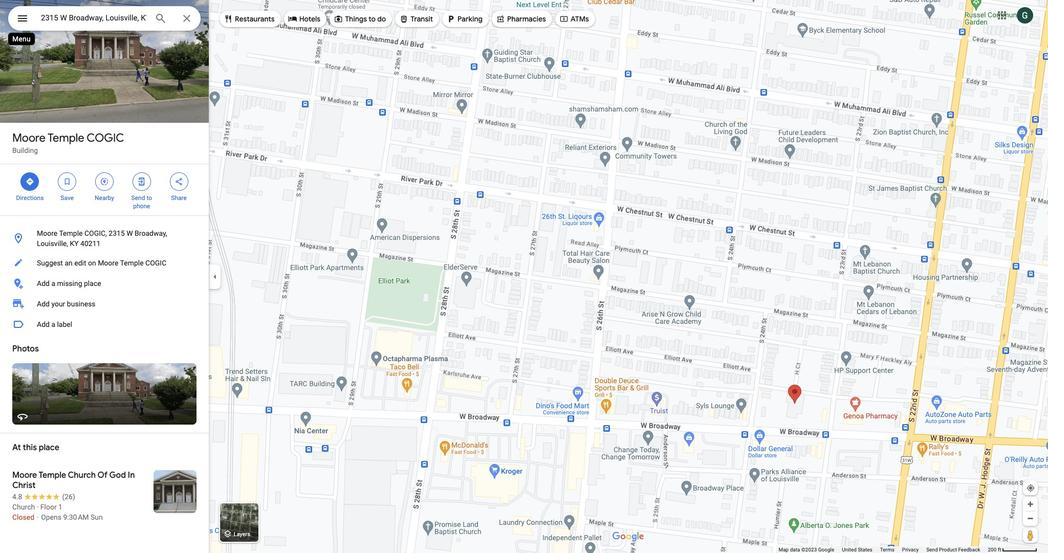 Task type: describe. For each thing, give the bounding box(es) containing it.
do
[[377, 14, 386, 24]]

in
[[128, 470, 135, 481]]

church inside moore temple church of god in christ
[[68, 470, 96, 481]]

united
[[842, 547, 857, 553]]

church inside church · floor 1 closed ⋅ opens 9:30 am sun
[[12, 503, 35, 511]]

zoom out image
[[1027, 515, 1034, 522]]


[[25, 176, 34, 187]]


[[174, 176, 183, 187]]


[[559, 13, 568, 25]]

send for send to phone
[[131, 194, 145, 202]]

edit
[[74, 259, 86, 267]]

2315 W Broadway, Louisville, KY 40211 field
[[8, 6, 201, 31]]

map
[[779, 547, 789, 553]]

building
[[12, 146, 38, 155]]

cogic inside the suggest an edit on moore temple cogic button
[[145, 259, 166, 267]]


[[63, 176, 72, 187]]

2315
[[109, 229, 125, 237]]

product
[[939, 547, 957, 553]]

w
[[127, 229, 133, 237]]


[[224, 13, 233, 25]]

parking
[[458, 14, 483, 24]]

send to phone
[[131, 194, 152, 210]]

terms button
[[880, 547, 894, 553]]

temple for cogic
[[48, 131, 84, 145]]

louisville,
[[37, 239, 68, 248]]

temple down w
[[120, 259, 144, 267]]

google
[[818, 547, 834, 553]]

©2023
[[801, 547, 817, 553]]

send for send product feedback
[[926, 547, 938, 553]]

moore right on
[[98, 259, 118, 267]]


[[288, 13, 297, 25]]

send product feedback
[[926, 547, 980, 553]]

this
[[23, 443, 37, 453]]

photos
[[12, 344, 39, 354]]

to inside  things to do
[[369, 14, 376, 24]]

moore for cogic,
[[37, 229, 57, 237]]

add for add a label
[[37, 320, 50, 329]]

save
[[61, 194, 74, 202]]

actions for moore temple cogic region
[[0, 164, 209, 215]]

your
[[51, 300, 65, 308]]

moore temple cogic building
[[12, 131, 124, 155]]

 restaurants
[[224, 13, 275, 25]]

⋅
[[36, 513, 39, 521]]

layers
[[234, 531, 250, 538]]

floor
[[40, 503, 57, 511]]

4.8
[[12, 493, 22, 501]]

christ
[[12, 481, 36, 491]]

show street view coverage image
[[1023, 528, 1038, 543]]

privacy button
[[902, 547, 919, 553]]

share
[[171, 194, 187, 202]]

google maps element
[[0, 0, 1048, 553]]


[[446, 13, 455, 25]]

·
[[37, 503, 39, 511]]

add for add your business
[[37, 300, 50, 308]]

broadway,
[[135, 229, 167, 237]]


[[16, 11, 29, 26]]

transit
[[411, 14, 433, 24]]

add your business link
[[0, 294, 209, 314]]

temple for church
[[39, 470, 66, 481]]

things
[[345, 14, 367, 24]]

0 horizontal spatial place
[[39, 443, 59, 453]]

40211
[[80, 239, 101, 248]]

directions
[[16, 194, 44, 202]]

200 ft
[[988, 547, 1001, 553]]


[[399, 13, 408, 25]]

privacy
[[902, 547, 919, 553]]

atms
[[571, 14, 589, 24]]

moore temple church of god in christ
[[12, 470, 135, 491]]



Task type: locate. For each thing, give the bounding box(es) containing it.
church · floor 1 closed ⋅ opens 9:30 am sun
[[12, 503, 103, 521]]

on
[[88, 259, 96, 267]]

feedback
[[958, 547, 980, 553]]

temple inside moore temple church of god in christ
[[39, 470, 66, 481]]

1 horizontal spatial cogic
[[145, 259, 166, 267]]

0 vertical spatial add
[[37, 279, 50, 288]]

hotels
[[299, 14, 320, 24]]

0 horizontal spatial to
[[147, 194, 152, 202]]

show your location image
[[1026, 484, 1035, 493]]

0 vertical spatial place
[[84, 279, 101, 288]]

suggest an edit on moore temple cogic
[[37, 259, 166, 267]]

closed
[[12, 513, 34, 521]]

1 a from the top
[[51, 279, 55, 288]]

to up phone
[[147, 194, 152, 202]]

data
[[790, 547, 800, 553]]

moore up the "louisville,"
[[37, 229, 57, 237]]

(26)
[[62, 493, 75, 501]]

none field inside 2315 w broadway, louisville, ky 40211 field
[[41, 12, 146, 24]]

moore
[[12, 131, 45, 145], [37, 229, 57, 237], [98, 259, 118, 267], [12, 470, 37, 481]]

0 vertical spatial to
[[369, 14, 376, 24]]

1 vertical spatial add
[[37, 300, 50, 308]]

temple up  in the left of the page
[[48, 131, 84, 145]]

moore temple cogic, 2315 w broadway, louisville, ky 40211
[[37, 229, 167, 248]]

0 vertical spatial church
[[68, 470, 96, 481]]

0 horizontal spatial send
[[131, 194, 145, 202]]

to
[[369, 14, 376, 24], [147, 194, 152, 202]]

 pharmacies
[[496, 13, 546, 25]]

opens
[[41, 513, 61, 521]]

suggest
[[37, 259, 63, 267]]

 atms
[[559, 13, 589, 25]]

moore inside moore temple cogic building
[[12, 131, 45, 145]]

a for missing
[[51, 279, 55, 288]]

add a missing place
[[37, 279, 101, 288]]

 parking
[[446, 13, 483, 25]]

temple up ky
[[59, 229, 83, 237]]

1 vertical spatial send
[[926, 547, 938, 553]]

cogic up the ''
[[87, 131, 124, 145]]

1 horizontal spatial to
[[369, 14, 376, 24]]

4.8 stars 26 reviews image
[[12, 492, 75, 502]]

zoom in image
[[1027, 500, 1034, 508]]

0 vertical spatial cogic
[[87, 131, 124, 145]]

add for add a missing place
[[37, 279, 50, 288]]

 things to do
[[334, 13, 386, 25]]

phone
[[133, 203, 150, 210]]

collapse side panel image
[[209, 271, 221, 282]]

ky
[[70, 239, 79, 248]]

2 a from the top
[[51, 320, 55, 329]]

200
[[988, 547, 996, 553]]

1 horizontal spatial send
[[926, 547, 938, 553]]


[[334, 13, 343, 25]]

add your business
[[37, 300, 95, 308]]

 transit
[[399, 13, 433, 25]]

send left product
[[926, 547, 938, 553]]

moore inside moore temple cogic, 2315 w broadway, louisville, ky 40211
[[37, 229, 57, 237]]

church left 'of'
[[68, 470, 96, 481]]

9:30 am
[[63, 513, 89, 521]]

business
[[67, 300, 95, 308]]

moore for cogic
[[12, 131, 45, 145]]

2 vertical spatial add
[[37, 320, 50, 329]]

200 ft button
[[988, 547, 1037, 553]]

add a label
[[37, 320, 72, 329]]

send inside button
[[926, 547, 938, 553]]

at this place
[[12, 443, 59, 453]]

a left missing
[[51, 279, 55, 288]]

0 horizontal spatial church
[[12, 503, 35, 511]]

 hotels
[[288, 13, 320, 25]]

3 add from the top
[[37, 320, 50, 329]]

None field
[[41, 12, 146, 24]]

moore temple cogic main content
[[0, 0, 209, 553]]

footer inside google maps element
[[779, 547, 988, 553]]

add
[[37, 279, 50, 288], [37, 300, 50, 308], [37, 320, 50, 329]]

label
[[57, 320, 72, 329]]

place down on
[[84, 279, 101, 288]]

place inside button
[[84, 279, 101, 288]]

0 vertical spatial a
[[51, 279, 55, 288]]

google account: greg robinson  
(robinsongreg175@gmail.com) image
[[1017, 7, 1033, 23]]

moore up 4.8
[[12, 470, 37, 481]]

add a label button
[[0, 314, 209, 335]]

states
[[858, 547, 872, 553]]

cogic
[[87, 131, 124, 145], [145, 259, 166, 267]]

send product feedback button
[[926, 547, 980, 553]]

2 add from the top
[[37, 300, 50, 308]]

moore inside moore temple church of god in christ
[[12, 470, 37, 481]]

0 horizontal spatial cogic
[[87, 131, 124, 145]]

nearby
[[95, 194, 114, 202]]

temple inside moore temple cogic, 2315 w broadway, louisville, ky 40211
[[59, 229, 83, 237]]

an
[[65, 259, 73, 267]]

ft
[[998, 547, 1001, 553]]

 search field
[[8, 6, 201, 33]]

footer containing map data ©2023 google
[[779, 547, 988, 553]]

cogic inside moore temple cogic building
[[87, 131, 124, 145]]

moore for church
[[12, 470, 37, 481]]

send inside send to phone
[[131, 194, 145, 202]]


[[137, 176, 146, 187]]

united states
[[842, 547, 872, 553]]

temple inside moore temple cogic building
[[48, 131, 84, 145]]

send up phone
[[131, 194, 145, 202]]

sun
[[91, 513, 103, 521]]

1 vertical spatial a
[[51, 320, 55, 329]]

add left your
[[37, 300, 50, 308]]

restaurants
[[235, 14, 275, 24]]

church up closed
[[12, 503, 35, 511]]

terms
[[880, 547, 894, 553]]

place right this
[[39, 443, 59, 453]]

1 horizontal spatial place
[[84, 279, 101, 288]]

a for label
[[51, 320, 55, 329]]

1 vertical spatial church
[[12, 503, 35, 511]]

1 vertical spatial to
[[147, 194, 152, 202]]

god
[[109, 470, 126, 481]]

to inside send to phone
[[147, 194, 152, 202]]

1 add from the top
[[37, 279, 50, 288]]

suggest an edit on moore temple cogic button
[[0, 253, 209, 273]]


[[100, 176, 109, 187]]

1 horizontal spatial church
[[68, 470, 96, 481]]

add a missing place button
[[0, 273, 209, 294]]

pharmacies
[[507, 14, 546, 24]]


[[496, 13, 505, 25]]

a left label in the bottom of the page
[[51, 320, 55, 329]]

add down suggest
[[37, 279, 50, 288]]

cogic down broadway, at the left of the page
[[145, 259, 166, 267]]

cogic,
[[84, 229, 107, 237]]

map data ©2023 google
[[779, 547, 834, 553]]

 button
[[8, 6, 37, 33]]

temple up 4.8 stars 26 reviews image
[[39, 470, 66, 481]]

temple
[[48, 131, 84, 145], [59, 229, 83, 237], [120, 259, 144, 267], [39, 470, 66, 481]]

of
[[97, 470, 108, 481]]

temple for cogic,
[[59, 229, 83, 237]]

to left do
[[369, 14, 376, 24]]

moore up building
[[12, 131, 45, 145]]

missing
[[57, 279, 82, 288]]

a
[[51, 279, 55, 288], [51, 320, 55, 329]]

1
[[58, 503, 62, 511]]

united states button
[[842, 547, 872, 553]]

1 vertical spatial place
[[39, 443, 59, 453]]

at
[[12, 443, 21, 453]]

add left label in the bottom of the page
[[37, 320, 50, 329]]

moore temple cogic, 2315 w broadway, louisville, ky 40211 button
[[0, 224, 209, 253]]

footer
[[779, 547, 988, 553]]

1 vertical spatial cogic
[[145, 259, 166, 267]]

0 vertical spatial send
[[131, 194, 145, 202]]



Task type: vqa. For each thing, say whether or not it's contained in the screenshot.


